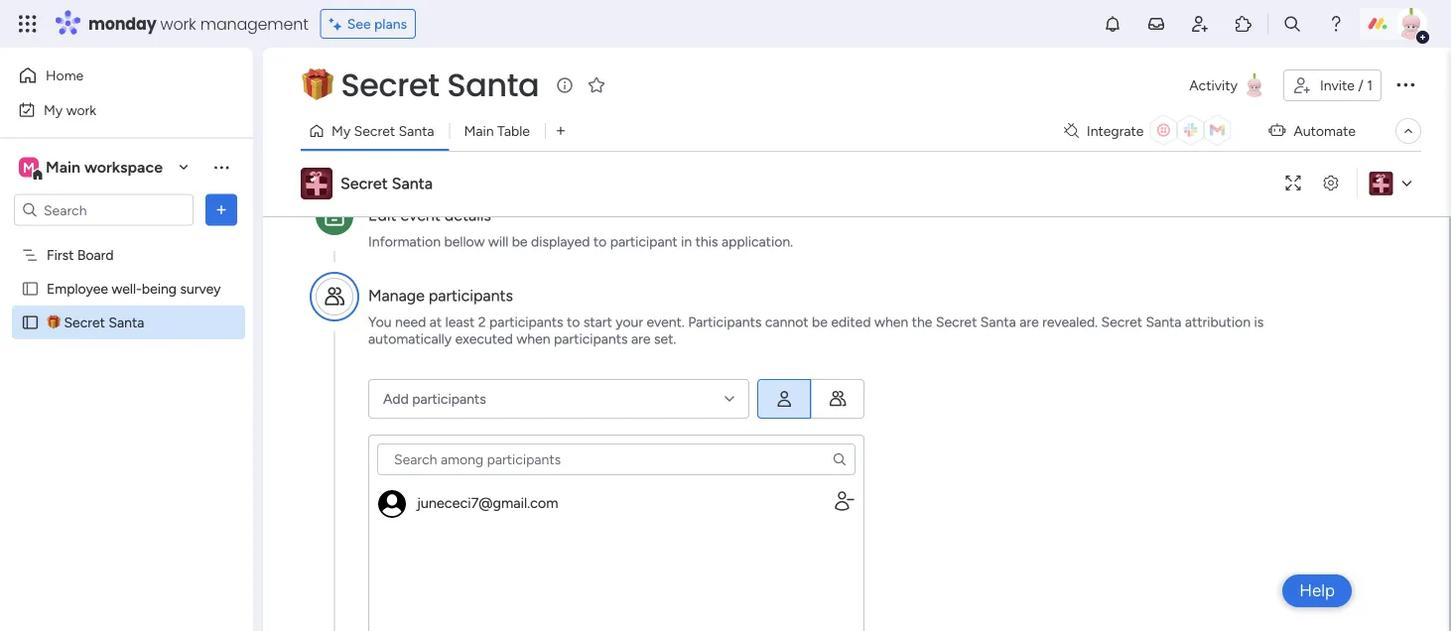 Task type: locate. For each thing, give the bounding box(es) containing it.
0 horizontal spatial main
[[46, 158, 81, 177]]

option
[[0, 237, 253, 241]]

santa up main table
[[447, 63, 539, 107]]

options image right 1
[[1394, 72, 1418, 96]]

🎁
[[302, 63, 333, 107], [47, 314, 61, 331]]

1 horizontal spatial work
[[160, 12, 196, 35]]

options image
[[1394, 72, 1418, 96], [212, 200, 231, 220]]

employee well-being survey
[[47, 281, 221, 297]]

1 horizontal spatial 🎁
[[302, 63, 333, 107]]

being
[[142, 281, 177, 297]]

list box containing first board
[[0, 234, 253, 608]]

open full screen image
[[1278, 176, 1310, 191]]

my secret santa button
[[301, 115, 449, 147]]

0 vertical spatial main
[[464, 123, 494, 140]]

0 vertical spatial 🎁 secret santa
[[302, 63, 539, 107]]

my up secret santa
[[332, 123, 351, 140]]

my work
[[44, 101, 96, 118]]

santa down my secret santa
[[392, 174, 433, 193]]

main
[[464, 123, 494, 140], [46, 158, 81, 177]]

work right monday on the left
[[160, 12, 196, 35]]

0 vertical spatial options image
[[1394, 72, 1418, 96]]

notifications image
[[1103, 14, 1123, 34]]

workspace image
[[19, 156, 39, 178]]

public board image
[[21, 280, 40, 298], [21, 313, 40, 332]]

autopilot image
[[1270, 117, 1286, 143]]

work
[[160, 12, 196, 35], [66, 101, 96, 118]]

secret up secret santa
[[354, 123, 395, 140]]

management
[[200, 12, 309, 35]]

0 horizontal spatial work
[[66, 101, 96, 118]]

0 horizontal spatial my
[[44, 101, 63, 118]]

1 horizontal spatial options image
[[1394, 72, 1418, 96]]

secret down employee
[[64, 314, 105, 331]]

list box
[[0, 234, 253, 608]]

🎁 secret santa
[[302, 63, 539, 107], [47, 314, 144, 331]]

🎁 Secret Santa field
[[297, 63, 544, 107]]

settings image
[[1316, 176, 1348, 191]]

main left table on the top
[[464, 123, 494, 140]]

1 vertical spatial work
[[66, 101, 96, 118]]

santa down well- in the left top of the page
[[109, 314, 144, 331]]

help image
[[1327, 14, 1347, 34]]

see
[[347, 15, 371, 32]]

1 horizontal spatial my
[[332, 123, 351, 140]]

my for my work
[[44, 101, 63, 118]]

apps image
[[1234, 14, 1254, 34]]

home button
[[12, 60, 214, 91]]

main inside the "workspace selection" element
[[46, 158, 81, 177]]

1 public board image from the top
[[21, 280, 40, 298]]

inbox image
[[1147, 14, 1167, 34]]

workspace selection element
[[19, 155, 166, 181]]

santa
[[447, 63, 539, 107], [399, 123, 434, 140], [392, 174, 433, 193], [109, 314, 144, 331]]

0 vertical spatial my
[[44, 101, 63, 118]]

santa inside button
[[399, 123, 434, 140]]

add view image
[[557, 124, 565, 138]]

work inside button
[[66, 101, 96, 118]]

select product image
[[18, 14, 38, 34]]

santa down 🎁 secret santa field
[[399, 123, 434, 140]]

1 vertical spatial main
[[46, 158, 81, 177]]

options image down workspace options 'image'
[[212, 200, 231, 220]]

my down home in the top of the page
[[44, 101, 63, 118]]

1 horizontal spatial 🎁 secret santa
[[302, 63, 539, 107]]

main table
[[464, 123, 530, 140]]

main workspace
[[46, 158, 163, 177]]

🎁 up my secret santa button
[[302, 63, 333, 107]]

🎁 secret santa down employee
[[47, 314, 144, 331]]

1 vertical spatial my
[[332, 123, 351, 140]]

main right workspace image
[[46, 158, 81, 177]]

santa inside list box
[[109, 314, 144, 331]]

0 vertical spatial work
[[160, 12, 196, 35]]

1 vertical spatial 🎁
[[47, 314, 61, 331]]

plans
[[374, 15, 407, 32]]

help button
[[1283, 575, 1353, 608]]

integrate
[[1087, 123, 1144, 140]]

work down home in the top of the page
[[66, 101, 96, 118]]

public board image for 🎁 secret santa
[[21, 313, 40, 332]]

ruby anderson image
[[1396, 8, 1428, 40]]

0 vertical spatial public board image
[[21, 280, 40, 298]]

invite members image
[[1191, 14, 1211, 34]]

my work button
[[12, 94, 214, 126]]

0 horizontal spatial options image
[[212, 200, 231, 220]]

1 vertical spatial public board image
[[21, 313, 40, 332]]

secret inside button
[[354, 123, 395, 140]]

🎁 down employee
[[47, 314, 61, 331]]

main inside button
[[464, 123, 494, 140]]

1 horizontal spatial main
[[464, 123, 494, 140]]

workspace options image
[[212, 157, 231, 177]]

m
[[23, 159, 35, 176]]

see plans button
[[320, 9, 416, 39]]

2 public board image from the top
[[21, 313, 40, 332]]

help
[[1300, 581, 1336, 601]]

1 vertical spatial options image
[[212, 200, 231, 220]]

1 vertical spatial 🎁 secret santa
[[47, 314, 144, 331]]

secret
[[341, 63, 439, 107], [354, 123, 395, 140], [341, 174, 388, 193], [64, 314, 105, 331]]

my
[[44, 101, 63, 118], [332, 123, 351, 140]]

main for main table
[[464, 123, 494, 140]]

🎁 secret santa up my secret santa
[[302, 63, 539, 107]]

0 horizontal spatial 🎁 secret santa
[[47, 314, 144, 331]]



Task type: vqa. For each thing, say whether or not it's contained in the screenshot.
🎁 secret santa
yes



Task type: describe. For each thing, give the bounding box(es) containing it.
activity
[[1190, 77, 1238, 94]]

monday work management
[[88, 12, 309, 35]]

workspace
[[84, 158, 163, 177]]

dapulse integrations image
[[1065, 124, 1079, 139]]

employee
[[47, 281, 108, 297]]

show board description image
[[553, 75, 577, 95]]

1
[[1368, 77, 1373, 94]]

secret down my secret santa button
[[341, 174, 388, 193]]

home
[[46, 67, 84, 84]]

see plans
[[347, 15, 407, 32]]

invite / 1 button
[[1284, 70, 1382, 101]]

main table button
[[449, 115, 545, 147]]

board
[[77, 247, 114, 264]]

survey
[[180, 281, 221, 297]]

secret santa
[[341, 174, 433, 193]]

invite
[[1321, 77, 1355, 94]]

/
[[1359, 77, 1364, 94]]

0 vertical spatial 🎁
[[302, 63, 333, 107]]

Search in workspace field
[[42, 199, 166, 221]]

add to favorites image
[[587, 75, 607, 95]]

secret up my secret santa
[[341, 63, 439, 107]]

main for main workspace
[[46, 158, 81, 177]]

activity button
[[1182, 70, 1276, 101]]

automate
[[1294, 123, 1357, 140]]

invite / 1
[[1321, 77, 1373, 94]]

public board image for employee well-being survey
[[21, 280, 40, 298]]

first
[[47, 247, 74, 264]]

well-
[[112, 281, 142, 297]]

table
[[498, 123, 530, 140]]

work for my
[[66, 101, 96, 118]]

monday
[[88, 12, 156, 35]]

my secret santa
[[332, 123, 434, 140]]

0 horizontal spatial 🎁
[[47, 314, 61, 331]]

collapse board header image
[[1401, 123, 1417, 139]]

search everything image
[[1283, 14, 1303, 34]]

my for my secret santa
[[332, 123, 351, 140]]

work for monday
[[160, 12, 196, 35]]

first board
[[47, 247, 114, 264]]



